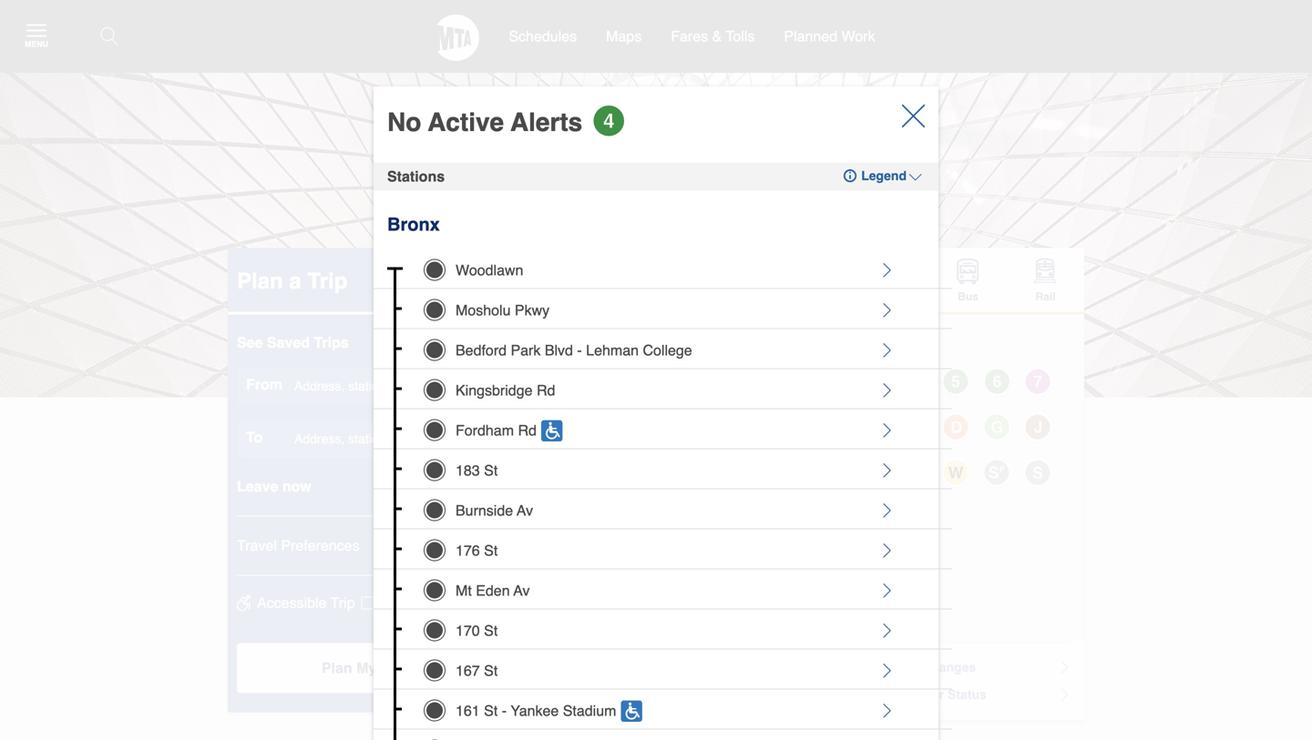Task type: locate. For each thing, give the bounding box(es) containing it.
no active alerts up stations
[[387, 108, 583, 137]]

no up stations
[[387, 108, 421, 137]]

legend 0 image inside burnside av button
[[426, 503, 443, 519]]

no scheduled service
[[535, 554, 688, 571]]

1 vertical spatial trip
[[331, 595, 355, 612]]

navigation
[[0, 0, 1312, 398]]

legend 0 image inside the "bedford park blvd - lehman college" button
[[426, 342, 443, 359]]

3 st from the top
[[484, 623, 498, 640]]

legend 0 image inside the woodlawn button
[[426, 262, 443, 279]]

rail
[[1036, 290, 1056, 303]]

av left the line f element
[[517, 503, 533, 519]]

line 3 element
[[859, 367, 889, 396]]

st right the 176
[[484, 543, 498, 560]]

line z element
[[535, 587, 564, 616]]

0 vertical spatial status
[[616, 269, 683, 294]]

0 horizontal spatial no active alerts
[[387, 108, 583, 137]]

woodlawn
[[456, 262, 523, 279]]

170
[[456, 623, 480, 640]]

alerts down the schedules link
[[511, 108, 583, 137]]

0 vertical spatial av
[[517, 503, 533, 519]]

1 vertical spatial service
[[636, 554, 688, 571]]

burnside
[[456, 503, 513, 519]]

183
[[456, 462, 480, 479]]

0 vertical spatial active
[[428, 108, 504, 137]]

183 st button
[[424, 459, 898, 482]]

1 legend 0 image from the top
[[426, 262, 443, 279]]

1 vertical spatial status
[[948, 688, 987, 703]]

list
[[535, 364, 786, 410], [535, 474, 786, 520]]

1 horizontal spatial alerts
[[889, 334, 930, 351]]

trip
[[307, 269, 348, 294], [331, 595, 355, 612], [381, 660, 407, 677]]

legend button
[[840, 168, 925, 185]]

station notice heading
[[535, 444, 786, 461]]

tab list containing subway
[[775, 248, 1084, 312]]

2 vertical spatial legend 0 image
[[426, 503, 443, 519]]

From search field
[[237, 367, 492, 405]]

legend 0 image
[[426, 262, 443, 279], [426, 342, 443, 359], [426, 423, 443, 439], [426, 463, 443, 479], [426, 543, 443, 559], [426, 583, 443, 599], [426, 623, 443, 639], [426, 663, 443, 680], [426, 703, 443, 720]]

planned up elevator
[[820, 661, 870, 675]]

legend 0 image left fordham
[[426, 423, 443, 439]]

park
[[511, 342, 541, 359]]

0 vertical spatial planned
[[784, 28, 838, 45]]

fordham rd
[[456, 422, 537, 439]]

planned work
[[784, 28, 875, 45]]

176
[[456, 543, 480, 560]]

st right 167
[[484, 663, 498, 680]]

line 5 element
[[941, 367, 971, 396]]

lehman
[[586, 342, 639, 359]]

stadium
[[563, 703, 616, 720]]

no inside 'list'
[[387, 108, 421, 137]]

line d element
[[941, 413, 971, 442]]

1 list from the top
[[535, 364, 786, 410]]

trip right my
[[381, 660, 407, 677]]

legend 0 image for mosholu
[[426, 302, 443, 319]]

0 horizontal spatial -
[[502, 703, 507, 720]]

1 horizontal spatial -
[[577, 342, 582, 359]]

1 vertical spatial list
[[535, 474, 786, 520]]

bus link
[[930, 248, 1007, 312]]

plan left a
[[237, 269, 283, 294]]

service
[[532, 269, 610, 294], [636, 554, 688, 571], [873, 661, 919, 675]]

0 vertical spatial alerts
[[511, 108, 583, 137]]

add
[[614, 673, 642, 690]]

legend 0 image left the burnside
[[426, 503, 443, 519]]

st right 183
[[484, 462, 498, 479]]

active
[[428, 108, 504, 137], [842, 334, 885, 351]]

0 vertical spatial &
[[712, 28, 722, 45]]

legend 0 image down bronx
[[426, 262, 443, 279]]

service up pkwy
[[532, 269, 610, 294]]

list down the "bedford park blvd - lehman college" button
[[535, 364, 786, 410]]

1 vertical spatial rd
[[518, 422, 537, 439]]

legend 0 image left mt
[[426, 583, 443, 599]]

alerts
[[511, 108, 583, 137], [889, 334, 930, 351]]

1 vertical spatial no active alerts
[[818, 334, 930, 351]]

1 vertical spatial av
[[514, 583, 530, 600]]

no active alerts
[[387, 108, 583, 137], [818, 334, 930, 351]]

legend 0 image left the bedford
[[426, 342, 443, 359]]

1 vertical spatial alerts
[[889, 334, 930, 351]]

legend 0 image inside fordham rd button
[[426, 423, 443, 439]]

2 st from the top
[[484, 543, 498, 560]]

legend 0 image inside 167 st button
[[426, 663, 443, 680]]

legend 0 image left mosholu
[[426, 302, 443, 319]]

navigation containing schedules
[[0, 0, 1312, 398]]

rd down blvd
[[537, 382, 555, 399]]

0 horizontal spatial alerts
[[511, 108, 583, 137]]

rd up station
[[518, 422, 537, 439]]

legend 0 image left 161
[[426, 703, 443, 720]]

176 st button
[[424, 539, 898, 562]]

no up line z element
[[535, 554, 554, 571]]

3 legend 0 image from the top
[[426, 503, 443, 519]]

active inside no active alerts 'list'
[[428, 108, 504, 137]]

0 vertical spatial legend 0 image
[[426, 302, 443, 319]]

1 vertical spatial no
[[818, 334, 838, 351]]

mt eden av button
[[424, 579, 898, 602]]

-
[[577, 342, 582, 359], [502, 703, 507, 720]]

list for delays
[[535, 364, 786, 410]]

woodlawn button
[[424, 259, 898, 282]]

service up mt eden av button
[[636, 554, 688, 571]]

170 st
[[456, 623, 498, 640]]

- left yankee
[[502, 703, 507, 720]]

6 legend 0 image from the top
[[426, 583, 443, 599]]

st for 167
[[484, 663, 498, 680]]

plan left my
[[322, 660, 352, 677]]

0 horizontal spatial status
[[616, 269, 683, 294]]

line w element
[[941, 458, 971, 487]]

1 vertical spatial plan
[[322, 660, 352, 677]]

status
[[616, 269, 683, 294], [948, 688, 987, 703]]

1 horizontal spatial service
[[636, 554, 688, 571]]

st for 176
[[484, 543, 498, 560]]

av
[[517, 503, 533, 519], [514, 583, 530, 600]]

0 vertical spatial list
[[535, 364, 786, 410]]

status inside elevator & escalator status link
[[948, 688, 987, 703]]

5 legend 0 image from the top
[[426, 543, 443, 559]]

no active alerts inside 'list'
[[387, 108, 583, 137]]

161 st - yankee stadium button
[[424, 700, 898, 723]]

legend 0 image inside kingsbridge rd button
[[426, 382, 443, 399]]

no active alerts list
[[0, 0, 1312, 741]]

st
[[484, 462, 498, 479], [484, 543, 498, 560], [484, 623, 498, 640], [484, 663, 498, 680], [484, 703, 498, 720]]

region
[[237, 312, 492, 694]]

tab list
[[775, 248, 1084, 312]]

legend 0 image inside 183 st button
[[426, 463, 443, 479]]

blvd
[[545, 342, 573, 359]]

fordham rd button
[[424, 419, 898, 443]]

av right eden
[[514, 583, 530, 600]]

service inside 'planned service changes' link
[[873, 661, 919, 675]]

0 horizontal spatial plan
[[237, 269, 283, 294]]

line n element
[[818, 458, 847, 487]]

&
[[712, 28, 722, 45], [874, 688, 883, 703]]

st right 161
[[484, 703, 498, 720]]

legend 0 image for 176 st
[[426, 543, 443, 559]]

line g element
[[982, 413, 1012, 442]]

0 vertical spatial service
[[532, 269, 610, 294]]

eden
[[476, 583, 510, 600]]

& right elevator
[[874, 688, 883, 703]]

1 horizontal spatial plan
[[322, 660, 352, 677]]

tolls
[[726, 28, 755, 45]]

legend 0 image for woodlawn
[[426, 262, 443, 279]]

2 legend 0 image from the top
[[426, 342, 443, 359]]

mosholu pkwy
[[456, 302, 550, 319]]

planned left work
[[784, 28, 838, 45]]

status up mosholu pkwy button at the top of page
[[616, 269, 683, 294]]

0 vertical spatial trip
[[307, 269, 348, 294]]

legend
[[861, 169, 907, 183]]

st inside button
[[484, 703, 498, 720]]

167 st
[[456, 663, 498, 680]]

4 legend 0 image from the top
[[426, 463, 443, 479]]

alerts up line 4 element on the right of page
[[889, 334, 930, 351]]

- right blvd
[[577, 342, 582, 359]]

1 horizontal spatial status
[[948, 688, 987, 703]]

rd
[[537, 382, 555, 399], [518, 422, 537, 439]]

0 vertical spatial no active alerts
[[387, 108, 583, 137]]

2 vertical spatial service
[[873, 661, 919, 675]]

no
[[387, 108, 421, 137], [818, 334, 838, 351], [535, 554, 554, 571]]

line h element
[[818, 504, 847, 533]]

legend 0 image inside mosholu pkwy button
[[426, 302, 443, 319]]

add favorites
[[614, 673, 711, 690]]

& for tolls
[[712, 28, 722, 45]]

161 st - yankee stadium
[[456, 703, 616, 720]]

legend 0 image inside mt eden av button
[[426, 583, 443, 599]]

maps
[[606, 28, 642, 45]]

st right 170
[[484, 623, 498, 640]]

2 vertical spatial no
[[535, 554, 554, 571]]

0 horizontal spatial &
[[712, 28, 722, 45]]

0 vertical spatial no
[[387, 108, 421, 137]]

no active alerts up "line 3" element
[[818, 334, 930, 351]]

legend 0 image inside 170 st button
[[426, 623, 443, 639]]

legend 0 image inside 176 st 'button'
[[426, 543, 443, 559]]

legend 0 image inside 161 st - yankee stadium button
[[426, 703, 443, 720]]

0 vertical spatial -
[[577, 342, 582, 359]]

1 vertical spatial active
[[842, 334, 885, 351]]

line m element
[[576, 477, 605, 506]]

1 vertical spatial legend 0 image
[[426, 382, 443, 399]]

no for no active alerts heading
[[818, 334, 838, 351]]

1 horizontal spatial active
[[842, 334, 885, 351]]

2 list from the top
[[535, 474, 786, 520]]

2 vertical spatial trip
[[381, 660, 407, 677]]

1 vertical spatial planned
[[820, 661, 870, 675]]

legend 0 image for 167 st
[[426, 663, 443, 680]]

1 horizontal spatial no
[[535, 554, 554, 571]]

add favorites button
[[535, 657, 790, 707]]

161
[[456, 703, 480, 720]]

status down changes
[[948, 688, 987, 703]]

8 legend 0 image from the top
[[426, 663, 443, 680]]

1 vertical spatial -
[[502, 703, 507, 720]]

line 7 element
[[1023, 367, 1053, 396]]

& left tolls
[[712, 28, 722, 45]]

bedford park blvd - lehman college button
[[424, 339, 898, 362]]

planned
[[784, 28, 838, 45], [820, 661, 870, 675]]

legend 0 image left the 176
[[426, 543, 443, 559]]

trip right accessible
[[331, 595, 355, 612]]

plan
[[237, 269, 283, 294], [322, 660, 352, 677]]

2 legend 0 image from the top
[[426, 382, 443, 399]]

kingsbridge
[[456, 382, 533, 399]]

2 horizontal spatial no
[[818, 334, 838, 351]]

from
[[246, 376, 283, 393]]

legend 0 image
[[426, 302, 443, 319], [426, 382, 443, 399], [426, 503, 443, 519]]

plan my trip link
[[237, 644, 492, 694]]

legend 0 image left 183
[[426, 463, 443, 479]]

planned for planned service changes
[[820, 661, 870, 675]]

list down station notice heading
[[535, 474, 786, 520]]

line q element
[[859, 458, 889, 487]]

0 horizontal spatial no
[[387, 108, 421, 137]]

1 horizontal spatial &
[[874, 688, 883, 703]]

9 legend 0 image from the top
[[426, 703, 443, 720]]

kingsbridge rd button
[[424, 379, 898, 402]]

bus
[[958, 290, 979, 303]]

rd inside kingsbridge rd button
[[537, 382, 555, 399]]

no for no scheduled service heading
[[535, 554, 554, 571]]

active up "line 3" element
[[842, 334, 885, 351]]

7 legend 0 image from the top
[[426, 623, 443, 639]]

rd inside fordham rd button
[[518, 422, 537, 439]]

1 vertical spatial &
[[874, 688, 883, 703]]

4 st from the top
[[484, 663, 498, 680]]

176 st
[[456, 543, 498, 560]]

2 horizontal spatial service
[[873, 661, 919, 675]]

line 1 element
[[535, 367, 564, 396]]

1 st from the top
[[484, 462, 498, 479]]

plan a trip
[[237, 269, 348, 294]]

legend 0 image left 167
[[426, 663, 443, 680]]

line 6 element
[[982, 367, 1012, 396]]

no up line 2 'element'
[[818, 334, 838, 351]]

0 vertical spatial rd
[[537, 382, 555, 399]]

elevator & escalator status
[[820, 688, 987, 703]]

planned for planned work
[[784, 28, 838, 45]]

plan for plan a trip
[[237, 269, 283, 294]]

st inside 'button'
[[484, 543, 498, 560]]

legend 0 image left 170
[[426, 623, 443, 639]]

maps link
[[592, 0, 656, 73]]

active up stations
[[428, 108, 504, 137]]

av inside button
[[517, 503, 533, 519]]

accessible
[[257, 595, 327, 612]]

0 horizontal spatial service
[[532, 269, 610, 294]]

5 st from the top
[[484, 703, 498, 720]]

3 legend 0 image from the top
[[426, 423, 443, 439]]

- inside button
[[577, 342, 582, 359]]

trip right a
[[307, 269, 348, 294]]

0 vertical spatial plan
[[237, 269, 283, 294]]

legend 0 image left kingsbridge on the left bottom of the page
[[426, 382, 443, 399]]

0 horizontal spatial active
[[428, 108, 504, 137]]

1 legend 0 image from the top
[[426, 302, 443, 319]]

service up elevator & escalator status
[[873, 661, 919, 675]]



Task type: describe. For each thing, give the bounding box(es) containing it.
st for 161
[[484, 703, 498, 720]]

rd for kingsbridge rd
[[537, 382, 555, 399]]

fares & tolls link
[[656, 0, 770, 73]]

line r element
[[900, 458, 930, 487]]

changes
[[922, 661, 976, 675]]

line l element
[[617, 367, 646, 396]]

bedford park blvd - lehman college
[[456, 342, 692, 359]]

planned service changes link
[[820, 657, 1069, 684]]

& for escalator
[[874, 688, 883, 703]]

rail link
[[1007, 248, 1084, 312]]

st for 183
[[484, 462, 498, 479]]

escalator
[[887, 688, 944, 703]]

line si element
[[859, 504, 889, 533]]

plan my trip
[[322, 660, 407, 677]]

line f element
[[535, 477, 564, 506]]

- inside button
[[502, 703, 507, 720]]

line gs element
[[1023, 458, 1053, 487]]

elevator & escalator status link
[[820, 684, 1069, 706]]

kingsbridge rd
[[456, 382, 555, 399]]

menu
[[25, 40, 48, 49]]

scheduled
[[558, 554, 632, 571]]

subway link
[[852, 248, 930, 312]]

station notice
[[535, 444, 633, 461]]

trip for plan my trip
[[381, 660, 407, 677]]

line c element
[[818, 413, 847, 442]]

line a element
[[576, 367, 605, 396]]

subway
[[870, 290, 911, 303]]

burnside av button
[[424, 499, 898, 522]]

search image
[[101, 27, 118, 46]]

legend 0 image for mt eden av
[[426, 583, 443, 599]]

no scheduled service heading
[[535, 554, 786, 571]]

favorites
[[646, 673, 711, 690]]

legend 0 image for kingsbridge
[[426, 382, 443, 399]]

accessible trip
[[257, 595, 355, 612]]

legend 0 image for 183 st
[[426, 463, 443, 479]]

to
[[246, 429, 263, 446]]

fares
[[671, 28, 708, 45]]

a
[[289, 269, 301, 294]]

st for 170
[[484, 623, 498, 640]]

planned service changes
[[820, 661, 976, 675]]

college
[[643, 342, 692, 359]]

1 horizontal spatial no active alerts
[[818, 334, 930, 351]]

my
[[356, 660, 377, 677]]

station
[[535, 444, 584, 461]]

pkwy
[[515, 302, 550, 319]]

line e element
[[859, 413, 889, 442]]

service status
[[532, 269, 683, 294]]

167
[[456, 663, 480, 680]]

167 st button
[[424, 659, 898, 683]]

delays
[[535, 334, 582, 351]]

170 st button
[[424, 619, 898, 642]]

delays heading
[[535, 334, 786, 351]]

fordham
[[456, 422, 514, 439]]

list for station notice
[[535, 474, 786, 520]]

travel preferences
[[237, 537, 360, 554]]

bedford
[[456, 342, 507, 359]]

bronx
[[387, 214, 440, 235]]

line j element
[[1023, 413, 1053, 442]]

legend 0 image for 170 st
[[426, 623, 443, 639]]

preferences
[[281, 537, 360, 554]]

fares & tolls
[[671, 28, 755, 45]]

yankee
[[511, 703, 559, 720]]

burnside av
[[456, 503, 533, 519]]

rd for fordham rd
[[518, 422, 537, 439]]

line 2 element
[[818, 367, 847, 396]]

region containing from
[[237, 312, 492, 694]]

mt eden av
[[456, 583, 530, 600]]

mosholu pkwy button
[[424, 299, 898, 322]]

schedules
[[509, 28, 577, 45]]

no active alerts heading
[[818, 334, 1069, 351]]

elevator
[[820, 688, 871, 703]]

mt
[[456, 583, 472, 600]]

plan for plan my trip
[[322, 660, 352, 677]]

travel
[[237, 537, 277, 554]]

travel preferences button
[[237, 535, 492, 576]]

mosholu
[[456, 302, 511, 319]]

mta image
[[437, 15, 480, 61]]

trip for plan a trip
[[307, 269, 348, 294]]

av inside button
[[514, 583, 530, 600]]

stations
[[387, 168, 445, 185]]

notice
[[588, 444, 633, 461]]

schedules link
[[494, 0, 592, 73]]

legend 0 image for fordham rd
[[426, 423, 443, 439]]

legend 0 image for burnside
[[426, 503, 443, 519]]

line fs element
[[982, 458, 1012, 487]]

To search field
[[237, 420, 492, 458]]

line 4 element
[[900, 367, 930, 396]]

183 st
[[456, 462, 498, 479]]

alerts inside 'list'
[[511, 108, 583, 137]]

planned work link
[[770, 0, 890, 73]]

work
[[842, 28, 875, 45]]

legend 0 image for 161 st - yankee stadium
[[426, 703, 443, 720]]

legend 0 image for bedford park blvd - lehman college
[[426, 342, 443, 359]]

line b element
[[900, 413, 930, 442]]



Task type: vqa. For each thing, say whether or not it's contained in the screenshot.
legend 0 image
yes



